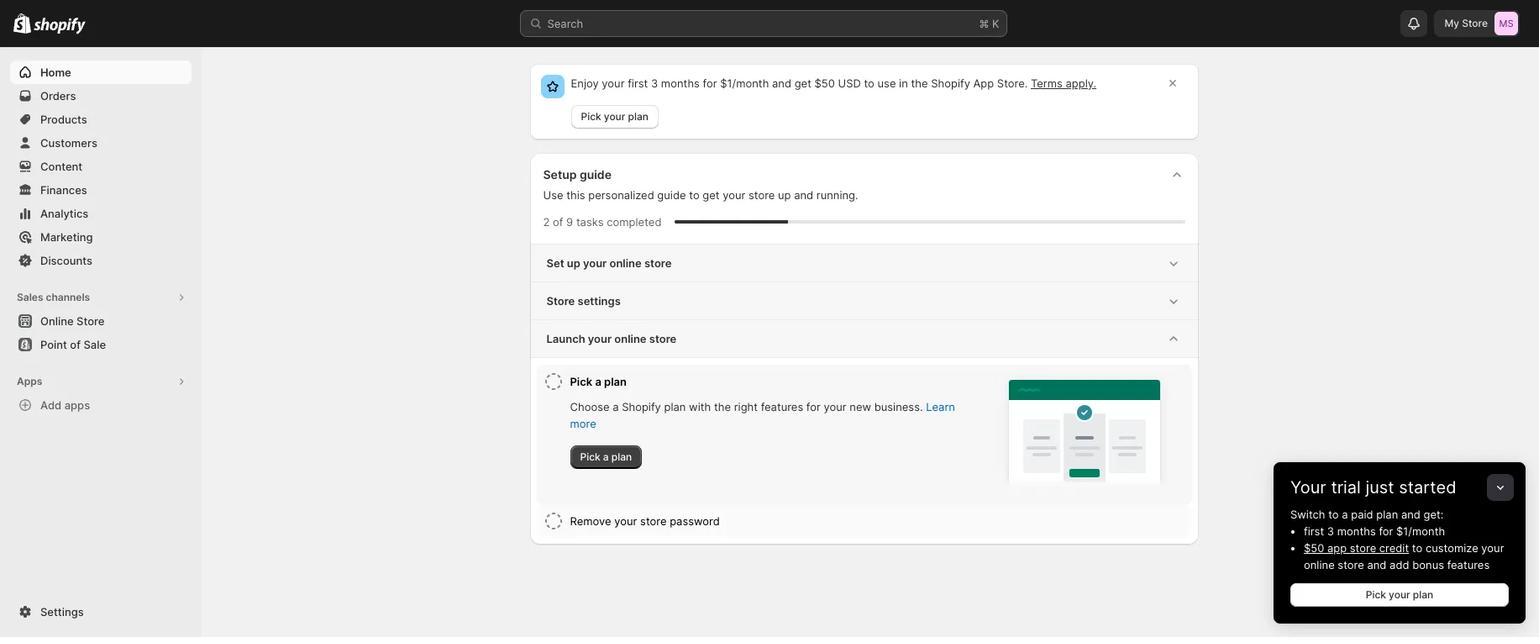 Task type: vqa. For each thing, say whether or not it's contained in the screenshot.
— corresponding to 10:51 am
no



Task type: describe. For each thing, give the bounding box(es) containing it.
enjoy your first 3 months for $1/month and get $50 usd to use in the shopify app store. terms apply.
[[571, 76, 1097, 90]]

products
[[40, 113, 87, 126]]

app
[[974, 76, 995, 90]]

setup
[[543, 167, 577, 182]]

$50 inside 'your trial just started' element
[[1305, 541, 1325, 555]]

mark remove your store password as done image
[[543, 511, 564, 531]]

get:
[[1424, 508, 1444, 521]]

pick a plan button
[[570, 365, 970, 398]]

point of sale button
[[0, 333, 202, 356]]

store inside launch your online store 'dropdown button'
[[650, 332, 677, 345]]

point of sale
[[40, 338, 106, 351]]

use
[[543, 188, 564, 202]]

just
[[1366, 477, 1395, 498]]

up inside dropdown button
[[567, 256, 581, 270]]

in
[[899, 76, 908, 90]]

1 vertical spatial guide
[[658, 188, 686, 202]]

of for 9
[[553, 215, 564, 229]]

my store
[[1445, 17, 1489, 29]]

settings
[[578, 294, 621, 308]]

add
[[1390, 558, 1410, 572]]

store for online store
[[77, 314, 105, 328]]

products link
[[10, 108, 192, 131]]

switch to a paid plan and get:
[[1291, 508, 1444, 521]]

remove your store password
[[570, 514, 720, 528]]

sales channels
[[17, 291, 90, 303]]

0 vertical spatial $50
[[815, 76, 835, 90]]

point
[[40, 338, 67, 351]]

set up your online store button
[[530, 245, 1199, 282]]

my store image
[[1495, 12, 1519, 35]]

2
[[543, 215, 550, 229]]

pick for pick a plan dropdown button
[[570, 375, 593, 388]]

1 horizontal spatial pick your plan link
[[1291, 583, 1510, 607]]

store settings button
[[530, 282, 1199, 319]]

features inside pick a plan element
[[761, 400, 804, 414]]

terms
[[1031, 76, 1063, 90]]

password
[[670, 514, 720, 528]]

finances
[[40, 183, 87, 197]]

online
[[40, 314, 74, 328]]

3 inside 'your trial just started' element
[[1328, 524, 1335, 538]]

$50 app store credit
[[1305, 541, 1410, 555]]

for inside 'your trial just started' element
[[1380, 524, 1394, 538]]

marketing link
[[10, 225, 192, 249]]

a for pick a plan dropdown button
[[595, 375, 602, 388]]

0 horizontal spatial first
[[628, 76, 648, 90]]

to right the switch
[[1329, 508, 1339, 521]]

switch
[[1291, 508, 1326, 521]]

trial
[[1332, 477, 1362, 498]]

pick for the left 'pick your plan' link
[[581, 110, 602, 123]]

finances link
[[10, 178, 192, 202]]

more
[[570, 417, 597, 430]]

shopify inside pick a plan element
[[622, 400, 661, 414]]

the inside pick a plan element
[[714, 400, 731, 414]]

9
[[567, 215, 573, 229]]

plan for pick a plan link
[[612, 451, 632, 463]]

months inside 'your trial just started' element
[[1338, 524, 1377, 538]]

0 horizontal spatial pick your plan link
[[571, 105, 659, 129]]

your trial just started
[[1291, 477, 1457, 498]]

add apps
[[40, 398, 90, 412]]

0 horizontal spatial months
[[661, 76, 700, 90]]

set up your online store
[[547, 256, 672, 270]]

0 vertical spatial guide
[[580, 167, 612, 182]]

customize
[[1426, 541, 1479, 555]]

marketing
[[40, 230, 93, 244]]

sales
[[17, 291, 43, 303]]

your inside to customize your online store and add bonus features
[[1482, 541, 1505, 555]]

point of sale link
[[10, 333, 192, 356]]

to customize your online store and add bonus features
[[1305, 541, 1505, 572]]

a inside 'your trial just started' element
[[1343, 508, 1349, 521]]

online store
[[40, 314, 105, 328]]

to left use
[[864, 76, 875, 90]]

launch your online store
[[547, 332, 677, 345]]

settings
[[40, 605, 84, 619]]

learn more
[[570, 400, 956, 430]]

features inside to customize your online store and add bonus features
[[1448, 558, 1490, 572]]

sale
[[84, 338, 106, 351]]

enjoy
[[571, 76, 599, 90]]

0 horizontal spatial 3
[[651, 76, 658, 90]]

online store link
[[10, 309, 192, 333]]

settings link
[[10, 600, 192, 624]]

of for sale
[[70, 338, 81, 351]]

business.
[[875, 400, 923, 414]]

launch
[[547, 332, 586, 345]]

choose
[[570, 400, 610, 414]]

new
[[850, 400, 872, 414]]

customers link
[[10, 131, 192, 155]]

shopify image
[[13, 13, 31, 34]]

store inside dropdown button
[[547, 294, 575, 308]]

to inside to customize your online store and add bonus features
[[1413, 541, 1423, 555]]

started
[[1400, 477, 1457, 498]]

your
[[1291, 477, 1327, 498]]

choose a shopify plan with the right features for your new business.
[[570, 400, 923, 414]]

pick for pick a plan link
[[580, 451, 601, 463]]

set
[[547, 256, 564, 270]]

channels
[[46, 291, 90, 303]]

usd
[[838, 76, 861, 90]]

apply.
[[1066, 76, 1097, 90]]

search
[[548, 17, 584, 30]]

launch your online store button
[[530, 320, 1199, 357]]



Task type: locate. For each thing, give the bounding box(es) containing it.
paid
[[1352, 508, 1374, 521]]

pick your plan
[[581, 110, 649, 123], [1367, 588, 1434, 601]]

discounts
[[40, 254, 92, 267]]

content link
[[10, 155, 192, 178]]

0 horizontal spatial store
[[77, 314, 105, 328]]

pick your plan link down enjoy
[[571, 105, 659, 129]]

and inside to customize your online store and add bonus features
[[1368, 558, 1387, 572]]

plan for the left 'pick your plan' link
[[628, 110, 649, 123]]

a inside pick a plan dropdown button
[[595, 375, 602, 388]]

app
[[1328, 541, 1348, 555]]

this
[[567, 188, 586, 202]]

pick your plan for rightmost 'pick your plan' link
[[1367, 588, 1434, 601]]

apps
[[17, 375, 42, 387]]

k
[[993, 17, 1000, 30]]

0 vertical spatial of
[[553, 215, 564, 229]]

1 horizontal spatial shopify
[[932, 76, 971, 90]]

get
[[795, 76, 812, 90], [703, 188, 720, 202]]

0 vertical spatial up
[[778, 188, 791, 202]]

a for pick a plan link
[[603, 451, 609, 463]]

use this personalized guide to get your store up and running.
[[543, 188, 859, 202]]

remove
[[570, 514, 612, 528]]

terms apply. link
[[1031, 76, 1097, 90]]

2 horizontal spatial for
[[1380, 524, 1394, 538]]

plan up choose at the bottom
[[604, 375, 627, 388]]

a
[[595, 375, 602, 388], [613, 400, 619, 414], [603, 451, 609, 463], [1343, 508, 1349, 521]]

features down customize
[[1448, 558, 1490, 572]]

pick a plan down more
[[580, 451, 632, 463]]

1 horizontal spatial guide
[[658, 188, 686, 202]]

pick a plan
[[570, 375, 627, 388], [580, 451, 632, 463]]

$50
[[815, 76, 835, 90], [1305, 541, 1325, 555]]

pick a plan element
[[570, 398, 970, 469]]

0 vertical spatial pick a plan
[[570, 375, 627, 388]]

0 vertical spatial months
[[661, 76, 700, 90]]

0 vertical spatial store
[[1463, 17, 1489, 29]]

online down the completed
[[610, 256, 642, 270]]

2 of 9 tasks completed
[[543, 215, 662, 229]]

1 vertical spatial $1/month
[[1397, 524, 1446, 538]]

pick your plan down add
[[1367, 588, 1434, 601]]

apps
[[64, 398, 90, 412]]

tasks
[[577, 215, 604, 229]]

pick a plan up choose at the bottom
[[570, 375, 627, 388]]

0 horizontal spatial the
[[714, 400, 731, 414]]

my
[[1445, 17, 1460, 29]]

1 horizontal spatial pick your plan
[[1367, 588, 1434, 601]]

0 vertical spatial shopify
[[932, 76, 971, 90]]

customers
[[40, 136, 97, 150]]

analytics link
[[10, 202, 192, 225]]

store for my store
[[1463, 17, 1489, 29]]

plan for rightmost 'pick your plan' link
[[1414, 588, 1434, 601]]

your trial just started element
[[1274, 506, 1526, 624]]

of
[[553, 215, 564, 229], [70, 338, 81, 351]]

0 horizontal spatial pick your plan
[[581, 110, 649, 123]]

0 horizontal spatial guide
[[580, 167, 612, 182]]

$1/month
[[720, 76, 769, 90], [1397, 524, 1446, 538]]

0 vertical spatial features
[[761, 400, 804, 414]]

online inside 'dropdown button'
[[615, 332, 647, 345]]

guide up this on the top left of page
[[580, 167, 612, 182]]

⌘ k
[[980, 17, 1000, 30]]

1 horizontal spatial for
[[807, 400, 821, 414]]

up
[[778, 188, 791, 202], [567, 256, 581, 270]]

pick inside pick a plan link
[[580, 451, 601, 463]]

store settings
[[547, 294, 621, 308]]

store.
[[998, 76, 1028, 90]]

1 horizontal spatial months
[[1338, 524, 1377, 538]]

up right the set
[[567, 256, 581, 270]]

2 vertical spatial store
[[77, 314, 105, 328]]

pick a plan inside pick a plan dropdown button
[[570, 375, 627, 388]]

store up the launch
[[547, 294, 575, 308]]

1 vertical spatial get
[[703, 188, 720, 202]]

learn
[[926, 400, 956, 414]]

to up "bonus"
[[1413, 541, 1423, 555]]

your trial just started button
[[1274, 462, 1526, 498]]

$1/month inside 'your trial just started' element
[[1397, 524, 1446, 538]]

use
[[878, 76, 896, 90]]

online inside dropdown button
[[610, 256, 642, 270]]

a right choose at the bottom
[[613, 400, 619, 414]]

and left the usd
[[772, 76, 792, 90]]

0 horizontal spatial $1/month
[[720, 76, 769, 90]]

1 vertical spatial store
[[547, 294, 575, 308]]

pick down more
[[580, 451, 601, 463]]

$50 app store credit link
[[1305, 541, 1410, 555]]

shopify right choose at the bottom
[[622, 400, 661, 414]]

pick a plan link
[[570, 445, 642, 469]]

plan for pick a plan dropdown button
[[604, 375, 627, 388]]

your inside 'dropdown button'
[[588, 332, 612, 345]]

1 horizontal spatial the
[[912, 76, 928, 90]]

running.
[[817, 188, 859, 202]]

pick your plan down enjoy
[[581, 110, 649, 123]]

0 horizontal spatial up
[[567, 256, 581, 270]]

plan up remove your store password
[[612, 451, 632, 463]]

store up sale
[[77, 314, 105, 328]]

home
[[40, 66, 71, 79]]

months
[[661, 76, 700, 90], [1338, 524, 1377, 538]]

setup guide
[[543, 167, 612, 182]]

1 vertical spatial up
[[567, 256, 581, 270]]

first right enjoy
[[628, 76, 648, 90]]

0 vertical spatial get
[[795, 76, 812, 90]]

bonus
[[1413, 558, 1445, 572]]

1 horizontal spatial 3
[[1328, 524, 1335, 538]]

plan inside dropdown button
[[604, 375, 627, 388]]

store inside to customize your online store and add bonus features
[[1338, 558, 1365, 572]]

for inside pick a plan element
[[807, 400, 821, 414]]

features down pick a plan dropdown button
[[761, 400, 804, 414]]

online for to customize your online store and add bonus features
[[1305, 558, 1335, 572]]

sales channels button
[[10, 286, 192, 309]]

apps button
[[10, 370, 192, 393]]

remove your store password button
[[570, 504, 1186, 538]]

shopify image
[[34, 17, 86, 34]]

plan down "bonus"
[[1414, 588, 1434, 601]]

store
[[749, 188, 775, 202], [645, 256, 672, 270], [650, 332, 677, 345], [641, 514, 667, 528], [1351, 541, 1377, 555], [1338, 558, 1365, 572]]

a down choose at the bottom
[[603, 451, 609, 463]]

your inside pick a plan element
[[824, 400, 847, 414]]

1 horizontal spatial $1/month
[[1397, 524, 1446, 538]]

2 vertical spatial for
[[1380, 524, 1394, 538]]

store right the my
[[1463, 17, 1489, 29]]

1 vertical spatial 3
[[1328, 524, 1335, 538]]

1 vertical spatial shopify
[[622, 400, 661, 414]]

credit
[[1380, 541, 1410, 555]]

3 up app
[[1328, 524, 1335, 538]]

and left 'running.'
[[794, 188, 814, 202]]

0 vertical spatial the
[[912, 76, 928, 90]]

pick a plan for pick a plan link
[[580, 451, 632, 463]]

analytics
[[40, 207, 89, 220]]

and left get: on the bottom of the page
[[1402, 508, 1421, 521]]

1 horizontal spatial $50
[[1305, 541, 1325, 555]]

1 vertical spatial for
[[807, 400, 821, 414]]

a up choose at the bottom
[[595, 375, 602, 388]]

0 horizontal spatial for
[[703, 76, 717, 90]]

0 vertical spatial for
[[703, 76, 717, 90]]

the right the in
[[912, 76, 928, 90]]

0 vertical spatial pick your plan link
[[571, 105, 659, 129]]

1 vertical spatial pick your plan
[[1367, 588, 1434, 601]]

and left add
[[1368, 558, 1387, 572]]

0 horizontal spatial $50
[[815, 76, 835, 90]]

a inside pick a plan link
[[603, 451, 609, 463]]

1 vertical spatial online
[[615, 332, 647, 345]]

orders link
[[10, 84, 192, 108]]

2 horizontal spatial store
[[1463, 17, 1489, 29]]

of left sale
[[70, 338, 81, 351]]

online down settings
[[615, 332, 647, 345]]

0 horizontal spatial of
[[70, 338, 81, 351]]

pick inside 'your trial just started' element
[[1367, 588, 1387, 601]]

1 vertical spatial months
[[1338, 524, 1377, 538]]

to right personalized in the top of the page
[[689, 188, 700, 202]]

pick down enjoy
[[581, 110, 602, 123]]

first inside 'your trial just started' element
[[1305, 524, 1325, 538]]

completed
[[607, 215, 662, 229]]

a left paid
[[1343, 508, 1349, 521]]

1 vertical spatial pick a plan
[[580, 451, 632, 463]]

online inside to customize your online store and add bonus features
[[1305, 558, 1335, 572]]

plan up personalized in the top of the page
[[628, 110, 649, 123]]

0 vertical spatial pick your plan
[[581, 110, 649, 123]]

0 vertical spatial first
[[628, 76, 648, 90]]

1 horizontal spatial of
[[553, 215, 564, 229]]

pick up choose at the bottom
[[570, 375, 593, 388]]

of right '2' at the top left
[[553, 215, 564, 229]]

orders
[[40, 89, 76, 103]]

guide up the completed
[[658, 188, 686, 202]]

with
[[689, 400, 711, 414]]

1 horizontal spatial features
[[1448, 558, 1490, 572]]

add
[[40, 398, 62, 412]]

first down the switch
[[1305, 524, 1325, 538]]

plan up first 3 months for $1/month
[[1377, 508, 1399, 521]]

features
[[761, 400, 804, 414], [1448, 558, 1490, 572]]

your
[[602, 76, 625, 90], [604, 110, 626, 123], [723, 188, 746, 202], [583, 256, 607, 270], [588, 332, 612, 345], [824, 400, 847, 414], [615, 514, 638, 528], [1482, 541, 1505, 555], [1389, 588, 1411, 601]]

1 vertical spatial features
[[1448, 558, 1490, 572]]

of inside the point of sale link
[[70, 338, 81, 351]]

the right the with
[[714, 400, 731, 414]]

3 right enjoy
[[651, 76, 658, 90]]

2 vertical spatial online
[[1305, 558, 1335, 572]]

1 vertical spatial the
[[714, 400, 731, 414]]

a for pick a plan element
[[613, 400, 619, 414]]

first 3 months for $1/month
[[1305, 524, 1446, 538]]

pick your plan link down add
[[1291, 583, 1510, 607]]

0 horizontal spatial shopify
[[622, 400, 661, 414]]

plan left the with
[[664, 400, 686, 414]]

0 vertical spatial $1/month
[[720, 76, 769, 90]]

store inside 'remove your store password' dropdown button
[[641, 514, 667, 528]]

up left 'running.'
[[778, 188, 791, 202]]

pick a plan for pick a plan dropdown button
[[570, 375, 627, 388]]

pick your plan inside 'your trial just started' element
[[1367, 588, 1434, 601]]

store inside set up your online store dropdown button
[[645, 256, 672, 270]]

guide
[[580, 167, 612, 182], [658, 188, 686, 202]]

first
[[628, 76, 648, 90], [1305, 524, 1325, 538]]

pick a plan inside pick a plan link
[[580, 451, 632, 463]]

home link
[[10, 61, 192, 84]]

discounts link
[[10, 249, 192, 272]]

store inside 'link'
[[77, 314, 105, 328]]

content
[[40, 160, 83, 173]]

0 vertical spatial 3
[[651, 76, 658, 90]]

online for set up your online store
[[610, 256, 642, 270]]

the
[[912, 76, 928, 90], [714, 400, 731, 414]]

0 vertical spatial online
[[610, 256, 642, 270]]

1 horizontal spatial get
[[795, 76, 812, 90]]

1 horizontal spatial first
[[1305, 524, 1325, 538]]

1 vertical spatial of
[[70, 338, 81, 351]]

0 horizontal spatial features
[[761, 400, 804, 414]]

1 horizontal spatial store
[[547, 294, 575, 308]]

shopify left app
[[932, 76, 971, 90]]

learn more link
[[570, 400, 956, 430]]

1 vertical spatial first
[[1305, 524, 1325, 538]]

shopify
[[932, 76, 971, 90], [622, 400, 661, 414]]

store
[[1463, 17, 1489, 29], [547, 294, 575, 308], [77, 314, 105, 328]]

1 horizontal spatial up
[[778, 188, 791, 202]]

online down app
[[1305, 558, 1335, 572]]

pick down to customize your online store and add bonus features
[[1367, 588, 1387, 601]]

⌘
[[980, 17, 990, 30]]

pick inside pick a plan dropdown button
[[570, 375, 593, 388]]

$50 left app
[[1305, 541, 1325, 555]]

$50 left the usd
[[815, 76, 835, 90]]

1 vertical spatial pick your plan link
[[1291, 583, 1510, 607]]

right
[[734, 400, 758, 414]]

personalized
[[589, 188, 655, 202]]

0 horizontal spatial get
[[703, 188, 720, 202]]

mark pick a plan as done image
[[543, 372, 564, 392]]

pick for rightmost 'pick your plan' link
[[1367, 588, 1387, 601]]

1 vertical spatial $50
[[1305, 541, 1325, 555]]

pick your plan for the left 'pick your plan' link
[[581, 110, 649, 123]]



